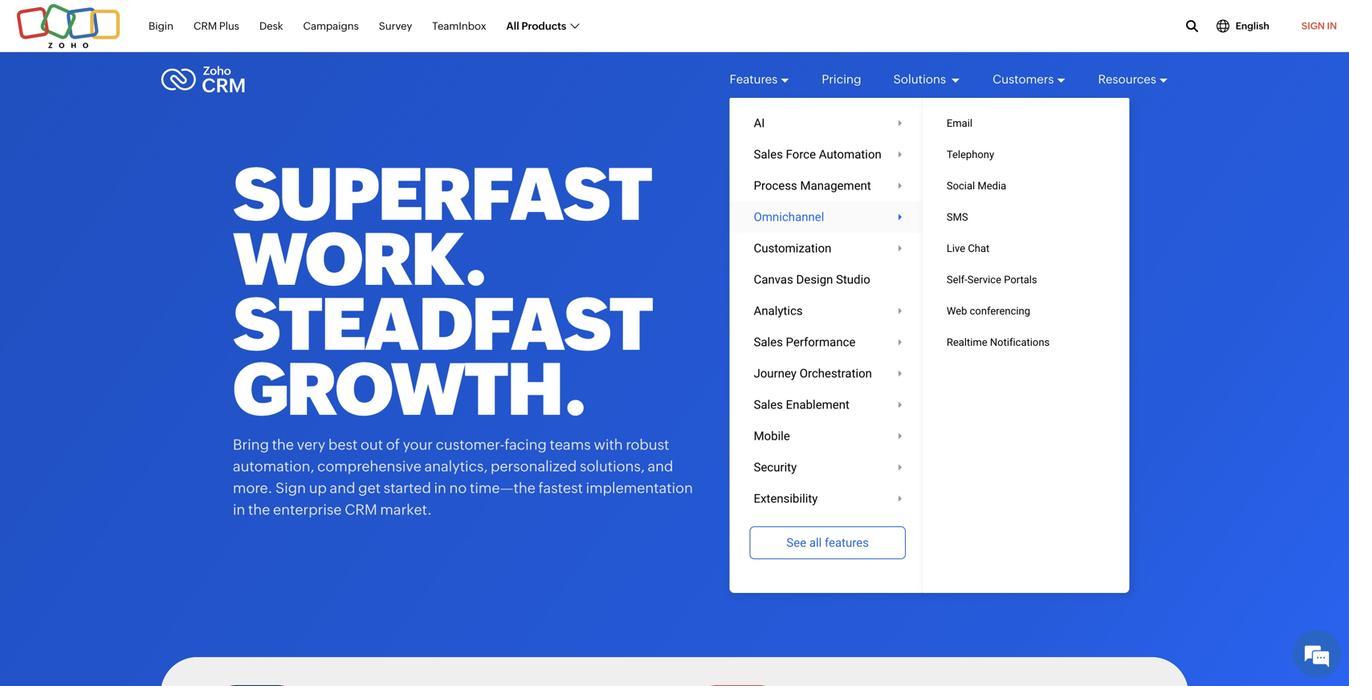Task type: locate. For each thing, give the bounding box(es) containing it.
and right the up
[[330, 480, 355, 497]]

sales for sales force automation
[[754, 147, 783, 161]]

0 horizontal spatial your
[[403, 437, 433, 453]]

your
[[843, 416, 861, 426]]

sales for sales enablement
[[754, 398, 783, 412]]

automation,
[[233, 459, 314, 475]]

extensibility
[[754, 492, 818, 506]]

social media link
[[923, 170, 1129, 202]]

1 vertical spatial sales
[[754, 335, 783, 349]]

analytics
[[754, 304, 803, 318]]

customer-
[[436, 437, 505, 453]]

sign
[[1302, 20, 1325, 31]]

superfast work. steadfast growth. bring the very best out of your customer-facing teams with robust automation, comprehensive analytics, personalized solutions, and more. sign up and get started in no time—the fastest implementation in the enterprise crm market.
[[233, 153, 693, 518]]

0 vertical spatial started
[[901, 176, 953, 194]]

1 vertical spatial and
[[330, 480, 355, 497]]

with down the telephony
[[956, 176, 988, 194]]

resources link
[[1098, 58, 1169, 101]]

of right out
[[386, 437, 400, 453]]

0 vertical spatial your
[[991, 176, 1024, 194]]

very
[[297, 437, 325, 453]]

sales enablement
[[754, 398, 850, 412]]

sign
[[935, 570, 956, 582]]

in right stored
[[939, 416, 947, 426]]

implementation
[[586, 480, 693, 497]]

all
[[809, 536, 822, 550]]

enablement
[[786, 398, 850, 412]]

1 horizontal spatial crm
[[345, 502, 377, 518]]

teams
[[550, 437, 591, 453]]

0 vertical spatial with
[[956, 176, 988, 194]]

security
[[754, 461, 797, 475]]

growth.
[[233, 348, 586, 431]]

design
[[796, 273, 833, 287]]

your up analytics,
[[403, 437, 433, 453]]

in right sign
[[958, 570, 967, 582]]

2 vertical spatial sales
[[754, 398, 783, 412]]

campaigns
[[303, 20, 359, 32]]

1 vertical spatial with
[[594, 437, 623, 453]]

desk
[[259, 20, 283, 32]]

teaminbox
[[432, 20, 486, 32]]

see
[[787, 536, 806, 550]]

0 horizontal spatial started
[[384, 480, 431, 497]]

see all features
[[787, 536, 869, 550]]

2 sales from the top
[[754, 335, 783, 349]]

sign in link
[[1290, 10, 1349, 42]]

or
[[923, 570, 933, 582]]

get
[[871, 176, 897, 194]]

process management link
[[730, 170, 926, 202]]

stored
[[911, 416, 937, 426]]

1 vertical spatial your
[[403, 437, 433, 453]]

service right terms
[[947, 490, 978, 500]]

0 horizontal spatial with
[[594, 437, 623, 453]]

in left the no
[[434, 480, 446, 497]]

all products
[[506, 20, 566, 32]]

1 vertical spatial crm
[[345, 502, 377, 518]]

0 horizontal spatial and
[[330, 480, 355, 497]]

fastest
[[539, 480, 583, 497]]

1 horizontal spatial with
[[956, 176, 988, 194]]

and down robust
[[648, 459, 673, 475]]

0 vertical spatial sales
[[754, 147, 783, 161]]

0 vertical spatial and
[[648, 459, 673, 475]]

mobile
[[754, 429, 790, 443]]

i
[[855, 490, 858, 500]]

1 vertical spatial started
[[384, 480, 431, 497]]

1 sales from the top
[[754, 147, 783, 161]]

your
[[991, 176, 1024, 194], [403, 437, 433, 453]]

resources
[[1098, 72, 1156, 86]]

and
[[648, 459, 673, 475], [330, 480, 355, 497]]

with up solutions,
[[594, 437, 623, 453]]

the down more.
[[248, 502, 270, 518]]

1 horizontal spatial your
[[991, 176, 1024, 194]]

1 vertical spatial of
[[937, 490, 946, 500]]

up
[[309, 480, 327, 497]]

email
[[947, 117, 973, 129]]

in down more.
[[233, 502, 245, 518]]

portals
[[1004, 274, 1037, 286]]

of right terms
[[937, 490, 946, 500]]

get
[[358, 480, 381, 497]]

with inside superfast work. steadfast growth. bring the very best out of your customer-facing teams with robust automation, comprehensive analytics, personalized solutions, and more. sign up and get started in no time—the fastest implementation in the enterprise crm market.
[[594, 437, 623, 453]]

analytics link
[[730, 296, 926, 327]]

0 vertical spatial crm
[[194, 20, 217, 32]]

it looks like you're in the
[[843, 397, 940, 407]]

sales enablement link
[[730, 390, 926, 421]]

it
[[843, 397, 849, 407]]

realtime
[[947, 337, 988, 349]]

customization
[[754, 241, 832, 255]]

crm left plus
[[194, 20, 217, 32]]

data
[[863, 416, 881, 426]]

ai link
[[730, 108, 926, 139]]

the right stored
[[949, 416, 962, 426]]

0 vertical spatial of
[[386, 437, 400, 453]]

web
[[947, 305, 967, 317]]

customers
[[993, 72, 1054, 86]]

extensibility link
[[730, 483, 926, 515]]

1 horizontal spatial and
[[648, 459, 673, 475]]

looks
[[851, 397, 872, 407]]

3 sales from the top
[[754, 398, 783, 412]]

0 vertical spatial service
[[968, 274, 1001, 286]]

agree
[[860, 490, 883, 500]]

realtime notifications link
[[923, 327, 1129, 358]]

sales up mobile
[[754, 398, 783, 412]]

see all features link
[[750, 527, 906, 560]]

work.
[[233, 218, 486, 301]]

to
[[885, 490, 893, 500]]

0 horizontal spatial of
[[386, 437, 400, 453]]

plus
[[219, 20, 239, 32]]

the right to
[[895, 490, 908, 500]]

started up market.
[[384, 480, 431, 497]]

sales up "process"
[[754, 147, 783, 161]]

sales up journey
[[754, 335, 783, 349]]

journey
[[754, 367, 797, 381]]

service up web conferencing
[[968, 274, 1001, 286]]

of inside superfast work. steadfast growth. bring the very best out of your customer-facing teams with robust automation, comprehensive analytics, personalized solutions, and more. sign up and get started in no time—the fastest implementation in the enterprise crm market.
[[386, 437, 400, 453]]

notifications
[[990, 337, 1050, 349]]

features
[[730, 72, 778, 86]]

canvas design studio
[[754, 273, 870, 287]]

i agree to the terms of service
[[855, 490, 978, 500]]

trial
[[1060, 176, 1088, 194]]

sign in
[[1302, 20, 1337, 31]]

crm inside superfast work. steadfast growth. bring the very best out of your customer-facing teams with robust automation, comprehensive analytics, personalized solutions, and more. sign up and get started in no time—the fastest implementation in the enterprise crm market.
[[345, 502, 377, 518]]

web conferencing
[[947, 305, 1030, 317]]

facing
[[505, 437, 547, 453]]

with
[[956, 176, 988, 194], [594, 437, 623, 453]]

None submit
[[843, 515, 1116, 555]]

solutions,
[[580, 459, 645, 475]]

started right get
[[901, 176, 953, 194]]

crm down the get
[[345, 502, 377, 518]]

survey link
[[379, 11, 412, 41]]

+1
[[853, 365, 863, 378]]

realtime notifications
[[947, 337, 1050, 349]]

your left free
[[991, 176, 1024, 194]]

best
[[328, 437, 358, 453]]



Task type: describe. For each thing, give the bounding box(es) containing it.
bring
[[233, 437, 269, 453]]

process management
[[754, 179, 871, 193]]

ai
[[754, 116, 765, 130]]

you're
[[890, 397, 915, 407]]

1 horizontal spatial of
[[937, 490, 946, 500]]

sms
[[947, 211, 968, 223]]

management
[[800, 179, 871, 193]]

crm plus
[[194, 20, 239, 32]]

your inside superfast work. steadfast growth. bring the very best out of your customer-facing teams with robust automation, comprehensive analytics, personalized solutions, and more. sign up and get started in no time—the fastest implementation in the enterprise crm market.
[[403, 437, 433, 453]]

your data will be stored in the
[[843, 416, 964, 426]]

omnichannel link
[[730, 202, 926, 233]]

be
[[899, 416, 909, 426]]

products
[[522, 20, 566, 32]]

the up automation, at the left of page
[[272, 437, 294, 453]]

bigin
[[149, 20, 173, 32]]

automation
[[819, 147, 882, 161]]

get started with your free trial
[[871, 176, 1088, 194]]

live
[[947, 243, 965, 255]]

process
[[754, 179, 797, 193]]

media
[[978, 180, 1006, 192]]

survey
[[379, 20, 412, 32]]

pricing link
[[822, 58, 861, 101]]

sales performance link
[[730, 327, 926, 358]]

will
[[883, 416, 897, 426]]

the up stored
[[926, 397, 940, 407]]

all
[[506, 20, 519, 32]]

1 horizontal spatial started
[[901, 176, 953, 194]]

no
[[449, 480, 467, 497]]

superfast
[[233, 153, 651, 236]]

conferencing
[[970, 305, 1030, 317]]

enterprise
[[273, 502, 342, 518]]

sales performance
[[754, 335, 856, 349]]

canvas design studio link
[[730, 264, 926, 296]]

sales force automation
[[754, 147, 882, 161]]

market.
[[380, 502, 432, 518]]

terms
[[910, 490, 935, 500]]

in
[[1327, 20, 1337, 31]]

sales force automation link
[[730, 139, 926, 170]]

personalized
[[491, 459, 577, 475]]

started inside superfast work. steadfast growth. bring the very best out of your customer-facing teams with robust automation, comprehensive analytics, personalized solutions, and more. sign up and get started in no time—the fastest implementation in the enterprise crm market.
[[384, 480, 431, 497]]

web conferencing link
[[923, 296, 1129, 327]]

terms of service link
[[910, 490, 978, 500]]

robust
[[626, 437, 669, 453]]

steadfast
[[233, 283, 652, 366]]

1 vertical spatial service
[[947, 490, 978, 500]]

mobile link
[[730, 421, 926, 452]]

time—the
[[470, 480, 536, 497]]

english
[[1236, 20, 1270, 31]]

live chat link
[[923, 233, 1129, 264]]

using
[[969, 570, 996, 582]]

orchestration
[[800, 367, 872, 381]]

sms link
[[923, 202, 1129, 233]]

teaminbox link
[[432, 11, 486, 41]]

customization link
[[730, 233, 926, 264]]

comprehensive
[[317, 459, 422, 475]]

features link
[[730, 58, 790, 101]]

sales for sales performance
[[754, 335, 783, 349]]

0 horizontal spatial crm
[[194, 20, 217, 32]]

journey orchestration link
[[730, 358, 926, 390]]

all products link
[[506, 11, 579, 41]]

sign
[[276, 480, 306, 497]]

free
[[1027, 176, 1057, 194]]

performance
[[786, 335, 856, 349]]

journey orchestration
[[754, 367, 872, 381]]

in right you're
[[917, 397, 925, 407]]

social media
[[947, 180, 1006, 192]]

zoho crm logo image
[[161, 62, 246, 97]]

email link
[[923, 108, 1129, 139]]

more.
[[233, 480, 273, 497]]

out
[[361, 437, 383, 453]]

chat
[[968, 243, 990, 255]]

solutions link
[[894, 58, 961, 101]]

pricing
[[822, 72, 861, 86]]

omnichannel
[[754, 210, 824, 224]]

desk link
[[259, 11, 283, 41]]

self-
[[947, 274, 968, 286]]

self-service portals link
[[923, 264, 1129, 296]]

solutions
[[894, 72, 949, 86]]

force
[[786, 147, 816, 161]]



Task type: vqa. For each thing, say whether or not it's contained in the screenshot.
bottommost 'CRM'
yes



